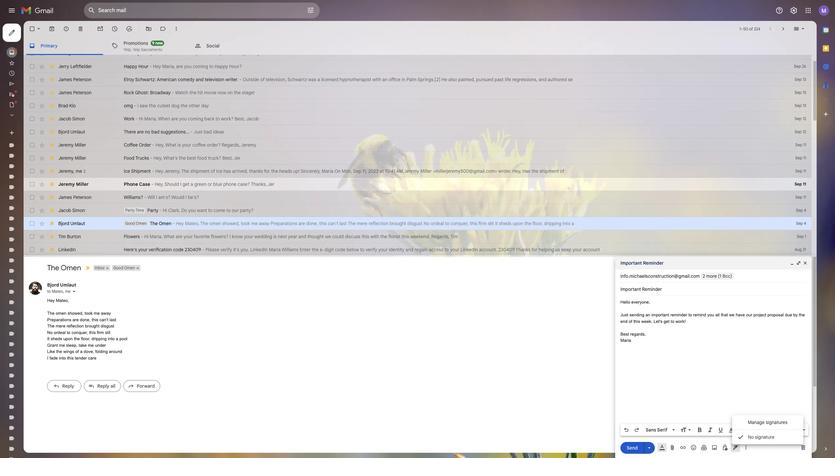 Task type: describe. For each thing, give the bounding box(es) containing it.
elroy
[[124, 77, 134, 83]]

flowers?
[[211, 234, 229, 240]]

james peterson for williams?
[[58, 195, 92, 201]]

1 sunny from the left
[[58, 50, 71, 56]]

access
[[429, 247, 444, 253]]

13 for schwartz
[[803, 77, 807, 82]]

jeremy miller for coffee order
[[58, 142, 86, 148]]

sep 4, 2023, 6:00 am cell
[[729, 282, 767, 289]]

1 vertical spatial is
[[274, 234, 277, 240]]

are up comedy
[[176, 64, 183, 69]]

omg
[[124, 103, 133, 109]]

- right 'yelp'
[[142, 50, 144, 56]]

i left be's?
[[186, 195, 187, 201]]

i left "know"
[[230, 234, 231, 240]]

verification
[[149, 247, 172, 253]]

no
[[145, 129, 150, 135]]

0 vertical spatial took
[[241, 221, 250, 227]]

maria, for when
[[144, 116, 157, 122]]

2 code from the left
[[335, 247, 346, 253]]

simon for sep 12
[[72, 116, 85, 122]]

project
[[754, 313, 767, 318]]

week.
[[642, 319, 653, 324]]

more send options image
[[646, 445, 653, 452]]

reply for reply all
[[97, 384, 109, 390]]

your left identity
[[379, 247, 388, 253]]

italic ‪(⌘i)‬ image
[[707, 427, 714, 434]]

good for good omen
[[113, 266, 123, 271]]

- right trucks
[[150, 155, 152, 161]]

due
[[785, 313, 793, 318]]

Not starred checkbox
[[774, 282, 781, 289]]

watch
[[175, 90, 188, 96]]

television
[[205, 77, 224, 83]]

dog
[[172, 103, 180, 109]]

jacob simon for sep 12
[[58, 116, 85, 122]]

phone
[[124, 182, 138, 188]]

away inside 'the omen showed, took me away preparations are done, this can't last the mere reflection brought disgust no ordeal to conquer, this firm slit it sheds upon the floor, dripping into a pool grant me sleep, take me under like the wings of a dove, folding around i fade into this tender care'
[[101, 311, 111, 316]]

your right "know"
[[244, 234, 253, 240]]

food trucks - hey, what's the best food truck? best, jer
[[124, 155, 241, 161]]

order?
[[207, 142, 221, 148]]

underline ‪(⌘u)‬ image
[[718, 428, 724, 434]]

coming for to
[[193, 64, 208, 69]]

to inside 'the omen showed, took me away preparations are done, this can't last the mere reflection brought disgust no ordeal to conquer, this firm slit it sheds upon the floor, dripping into a pool grant me sleep, take me under like the wings of a dove, folding around i fade into this tender care'
[[67, 331, 70, 336]]

discuss
[[345, 234, 361, 240]]

omen for good omen
[[124, 266, 135, 271]]

the up discuss
[[348, 221, 356, 227]]

sheds inside 'the omen showed, took me away preparations are done, this can't last the mere reflection brought disgust no ordeal to conquer, this firm slit it sheds upon the floor, dripping into a pool grant me sleep, take me under like the wings of a dove, folding around i fade into this tender care'
[[51, 337, 62, 342]]

you down dog
[[179, 116, 187, 122]]

day
[[201, 103, 209, 109]]

you down borrow
[[184, 64, 192, 69]]

jacob simon for sep 4
[[58, 208, 85, 214]]

the right has
[[532, 168, 539, 174]]

floor, inside 'the omen showed, took me away preparations are done, this can't last the mere reflection brought disgust no ordeal to conquer, this firm slit it sheds upon the floor, dripping into a pool grant me sleep, take me under like the wings of a dove, folding around i fade into this tender care'
[[81, 337, 90, 342]]

1 horizontal spatial omen
[[209, 221, 221, 227]]

firm inside 'the omen showed, took me away preparations are done, this can't last the mere reflection brought disgust no ordeal to conquer, this firm slit it sheds upon the floor, dripping into a pool grant me sleep, take me under like the wings of a dove, folding around i fade into this tender care'
[[97, 331, 104, 336]]

peterson for elroy
[[73, 77, 92, 83]]

- left will on the left
[[144, 195, 146, 201]]

snooze image
[[111, 26, 118, 32]]

sep 1
[[797, 234, 807, 239]]

hey down mateo
[[47, 299, 55, 304]]

2 bad from the left
[[204, 129, 212, 135]]

sans
[[646, 428, 657, 434]]

2 sunny from the left
[[247, 50, 260, 56]]

sep for hey jeremy, the shipment of ice has arrived, thanks for the heads up! sincerely, maria on mon, sep 11, 2023 at 10:41 am jeremy miller <millerjeremy500@gmail.com> wrote: hey, has the shipment of
[[796, 169, 803, 174]]

jacob for sep 4
[[58, 208, 71, 214]]

1 bad from the left
[[151, 129, 160, 135]]

omen for the omen
[[61, 264, 81, 273]]

the right like on the bottom of page
[[56, 350, 62, 355]]

9
[[152, 40, 154, 45]]

0 vertical spatial preparations
[[271, 221, 297, 227]]

delete image
[[77, 26, 84, 32]]

the left florist
[[381, 234, 388, 240]]

forward link
[[124, 381, 160, 393]]

reply all
[[97, 384, 115, 390]]

- left please
[[202, 247, 204, 253]]

1 vertical spatial bjord umlaut
[[58, 221, 85, 227]]

0 vertical spatial with
[[373, 77, 381, 83]]

your left coffee
[[182, 142, 191, 148]]

life
[[505, 77, 511, 83]]

the left '6-'
[[312, 247, 319, 253]]

i right can
[[177, 50, 179, 56]]

peterson for williams?
[[73, 195, 92, 201]]

simon for sep 4
[[72, 208, 85, 214]]

13 for stage!
[[803, 90, 807, 95]]

of inside 'the omen showed, took me away preparations are done, this can't last the mere reflection brought disgust no ordeal to conquer, this firm slit it sheds upon the floor, dripping into a pool grant me sleep, take me under like the wings of a dove, folding around i fade into this tender care'
[[75, 350, 79, 355]]

we inside the omen main content
[[325, 234, 331, 240]]

hey, left has
[[513, 168, 522, 174]]

williams?
[[124, 195, 143, 201]]

promotions, 9 new messages, tab
[[107, 37, 189, 55]]

maria, for can
[[154, 50, 167, 56]]

are right when
[[171, 116, 178, 122]]

2 inside important reminder dialog
[[703, 274, 705, 280]]

the up mateo
[[47, 264, 59, 273]]

toggle split pane mode image
[[794, 26, 800, 32]]

can't inside 'the omen showed, took me away preparations are done, this can't last the mere reflection brought disgust no ordeal to conquer, this firm slit it sheds upon the floor, dripping into a pool grant me sleep, take me under like the wings of a dove, folding around i fade into this tender care'
[[100, 318, 108, 323]]

sep for i saw the cutest dog the other day
[[795, 103, 802, 108]]

row containing tim burton
[[24, 230, 812, 244]]

reply link
[[47, 381, 81, 393]]

0 vertical spatial into
[[563, 221, 571, 227]]

1 horizontal spatial reflection
[[369, 221, 389, 227]]

labels image
[[160, 26, 167, 32]]

television,
[[266, 77, 287, 83]]

1 happy from the left
[[124, 64, 137, 69]]

miller for coffee order - hey, what is your coffee order? regards, jeremy
[[75, 142, 86, 148]]

saw
[[140, 103, 148, 109]]

formatting options toolbar
[[621, 425, 809, 437]]

2 vertical spatial bjord umlaut
[[47, 283, 76, 289]]

1 horizontal spatial party
[[147, 208, 158, 214]]

sep for hey maria, are you coming to happy hour?
[[794, 64, 801, 69]]

13 row from the top
[[24, 204, 812, 217]]

account
[[583, 247, 600, 253]]

jeremy,
[[164, 168, 180, 174]]

just inside just sending an important reminder to remind you all that we have our project proposal due by the end of this week. let's get to work!
[[621, 313, 629, 318]]

party inside party time party - hi clark, do you want to come to our party?
[[125, 208, 135, 213]]

there
[[124, 129, 136, 135]]

1 horizontal spatial slit
[[488, 221, 494, 227]]

send
[[627, 446, 638, 452]]

0 horizontal spatial sincerely,
[[226, 50, 246, 56]]

all inside the omen main content
[[111, 384, 115, 390]]

hey down do
[[176, 221, 184, 227]]

james peterson for rock ghost: broadway
[[58, 90, 92, 96]]

insert signature image
[[733, 445, 739, 452]]

social tab
[[189, 37, 272, 55]]

1 vertical spatial sincerely,
[[301, 168, 321, 174]]

8 row from the top
[[24, 139, 812, 152]]

has
[[224, 168, 231, 174]]

i right should
[[180, 182, 182, 188]]

makeup - hey maria, can i borrow your makeup? sincerely, sunny
[[124, 50, 260, 56]]

signature
[[755, 435, 775, 441]]

send button
[[621, 443, 644, 455]]

there are no bad suggestions... - just bad ideas
[[124, 129, 224, 135]]

0 vertical spatial disgust
[[408, 221, 423, 227]]

3 sep 13 from the top
[[795, 103, 807, 108]]

it inside 'the omen showed, took me away preparations are done, this can't last the mere reflection brought disgust no ordeal to conquer, this firm slit it sheds upon the floor, dripping into a pool grant me sleep, take me under like the wings of a dove, folding around i fade into this tender care'
[[47, 337, 50, 342]]

coffee
[[193, 142, 206, 148]]

1 sep 4 from the top
[[797, 208, 807, 213]]

sep 12 for there are no bad suggestions... - just bad ideas
[[795, 129, 807, 134]]

slit inside 'the omen showed, took me away preparations are done, this can't last the mere reflection brought disgust no ordeal to conquer, this firm slit it sheds upon the floor, dripping into a pool grant me sleep, take me under like the wings of a dove, folding around i fade into this tender care'
[[105, 331, 110, 336]]

hey down 9 at the left
[[145, 50, 153, 56]]

best
[[621, 332, 629, 337]]

inbox
[[95, 266, 105, 271]]

0 vertical spatial is
[[178, 142, 181, 148]]

wrote:
[[499, 168, 512, 174]]

maria, up american
[[162, 64, 175, 69]]

coming for back
[[188, 116, 203, 122]]

hey left jeremy,
[[155, 168, 163, 174]]

2 230409 from the left
[[499, 247, 515, 253]]

sep for hey, should i get a green or blue phone case? thanks, jer
[[795, 182, 802, 187]]

advanced search options image
[[304, 4, 317, 17]]

the left heads
[[271, 168, 278, 174]]

it's
[[233, 247, 239, 253]]

0 vertical spatial mere
[[357, 221, 368, 227]]

jeremy miller for phone case
[[58, 182, 89, 188]]

in
[[402, 77, 406, 83]]

i right will on the left
[[156, 195, 157, 201]]

stage!
[[242, 90, 255, 96]]

back
[[204, 116, 215, 122]]

tim burton
[[58, 234, 81, 240]]

0 vertical spatial dripping
[[544, 221, 562, 227]]

williams
[[282, 247, 299, 253]]

0 vertical spatial bjord umlaut
[[58, 129, 85, 135]]

3 13 from the top
[[803, 103, 807, 108]]

are up flowers - hi maria, what are your favorite flowers? i know your wedding is next year and thought we could discuss this with the florist this weekend. regards, tim
[[299, 221, 305, 227]]

insert link ‪(⌘k)‬ image
[[680, 445, 687, 452]]

1 vertical spatial jer
[[268, 182, 275, 188]]

yelp,
[[124, 47, 132, 52]]

hey right hour
[[153, 64, 161, 69]]

your right here's
[[138, 247, 148, 253]]

the left best
[[179, 155, 186, 161]]

- left i
[[134, 103, 136, 109]]

1 horizontal spatial away
[[259, 221, 270, 227]]

your right borrow
[[196, 50, 205, 56]]

to mateo , me
[[47, 290, 71, 294]]

good omen the omen - hey mateo, the omen showed, took me away preparations are done, this can't last the mere reflection brought disgust no ordeal to conquer, this firm slit it sheds upon the floor, dripping into a
[[125, 221, 574, 227]]

and right year
[[299, 234, 306, 240]]

get inside the omen main content
[[183, 182, 190, 188]]

of inside just sending an important reminder to remind you all that we have our project proposal due by the end of this week. let's get to work!
[[629, 319, 633, 324]]

the up grant
[[47, 324, 55, 329]]

should
[[165, 182, 179, 188]]

0 horizontal spatial into
[[59, 356, 66, 361]]

broadway
[[150, 90, 171, 96]]

yelp, yelp sacramento
[[124, 47, 163, 52]]

1 horizontal spatial no
[[424, 221, 430, 227]]

14 row from the top
[[24, 217, 812, 230]]

2 horizontal spatial hi
[[163, 208, 167, 214]]

0 vertical spatial it
[[495, 221, 498, 227]]

omen down clark,
[[159, 221, 171, 227]]

remind
[[694, 313, 707, 318]]

hour?
[[229, 64, 242, 69]]

licensed
[[321, 77, 339, 83]]

last inside 'the omen showed, took me away preparations are done, this can't last the mere reflection brought disgust no ordeal to conquer, this firm slit it sheds upon the floor, dripping into a pool grant me sleep, take me under like the wings of a dove, folding around i fade into this tender care'
[[110, 318, 116, 323]]

- down work - hi maria, when are you coming back to work? best, jacob
[[191, 129, 193, 135]]

are left the favorite
[[176, 234, 182, 240]]

0 vertical spatial bjord
[[58, 129, 69, 135]]

be's?
[[188, 195, 199, 201]]

mateo, inside row
[[185, 221, 199, 227]]

7 row from the top
[[24, 126, 812, 139]]

2 vertical spatial umlaut
[[60, 283, 76, 289]]

2 linkedin from the left
[[250, 247, 268, 253]]

support image
[[776, 7, 784, 14]]

1 horizontal spatial showed,
[[222, 221, 240, 227]]

and left authored
[[539, 77, 547, 83]]

the up the thanks
[[525, 221, 532, 227]]

0 vertical spatial floor,
[[533, 221, 543, 227]]

sep for watch the hit movie now on the stage!
[[795, 90, 802, 95]]

case
[[139, 182, 150, 188]]

party?
[[240, 208, 254, 214]]

coffee order - hey, what is your coffee order? regards, jeremy
[[124, 142, 256, 148]]

social
[[207, 43, 220, 49]]

the right dog
[[181, 103, 188, 109]]

- left watch at the top
[[172, 90, 174, 96]]

1 tim from the left
[[58, 234, 66, 240]]

sep 11 for arrived,
[[796, 169, 807, 174]]

0 horizontal spatial for
[[264, 168, 270, 174]]

pop out image
[[797, 261, 802, 266]]

move to image
[[146, 26, 152, 32]]

your right access
[[450, 247, 460, 253]]

insert photo image
[[712, 445, 718, 452]]

cutest
[[157, 103, 170, 109]]

james peterson for elroy schwartz: american comedy and television writer.
[[58, 77, 92, 83]]

the down want
[[200, 221, 208, 227]]

- down the williams? - will i am's? would i be's?
[[160, 208, 162, 214]]

omen for good omen the omen - hey mateo, the omen showed, took me away preparations are done, this can't last the mere reflection brought disgust no ordeal to conquer, this firm slit it sheds upon the floor, dripping into a
[[136, 221, 147, 226]]

important
[[652, 313, 670, 318]]

dove,
[[84, 350, 94, 355]]

1 horizontal spatial conquer,
[[451, 221, 469, 227]]

more
[[707, 274, 717, 280]]

3 linkedin from the left
[[461, 247, 478, 253]]

the right saw
[[149, 103, 156, 109]]

get inside just sending an important reminder to remind you all that we have our project proposal due by the end of this week. let's get to work!
[[664, 319, 670, 324]]

- right hour
[[150, 64, 152, 69]]

work?
[[221, 116, 234, 122]]

11 for jeremy
[[804, 143, 807, 148]]

report spam image
[[63, 26, 69, 32]]

toggle confidential mode image
[[722, 445, 729, 452]]

could
[[332, 234, 344, 240]]

2 vertical spatial bjord
[[47, 283, 59, 289]]

past
[[495, 77, 504, 83]]

james for williams? - will i am's? would i be's?
[[58, 195, 72, 201]]

1 for makeup - hey maria, can i borrow your makeup? sincerely, sunny
[[805, 51, 807, 56]]

- right case
[[152, 182, 154, 188]]

sep for just bad ideas
[[795, 129, 802, 134]]

close image
[[803, 261, 808, 266]]

we inside just sending an important reminder to remind you all that we have our project proposal due by the end of this week. let's get to work!
[[730, 313, 735, 318]]

0 vertical spatial last
[[340, 221, 347, 227]]

Search mail text field
[[98, 7, 288, 14]]

your left the favorite
[[184, 234, 193, 240]]

clark,
[[168, 208, 180, 214]]

new
[[155, 40, 163, 45]]

trucks
[[135, 155, 149, 161]]

insert emoji ‪(⌘⇧2)‬ image
[[691, 445, 697, 452]]

row containing sunny side
[[24, 47, 812, 60]]

0 vertical spatial upon
[[513, 221, 524, 227]]

and left regain on the bottom
[[406, 247, 414, 253]]

1 vertical spatial maria
[[269, 247, 281, 253]]

maria, for what
[[150, 234, 163, 240]]

palm
[[407, 77, 417, 83]]

phone case - hey, should i get a green or blue phone case? thanks, jer
[[124, 182, 275, 188]]

Subject field
[[621, 287, 807, 293]]

or
[[208, 182, 212, 188]]

side
[[72, 50, 81, 56]]

1 horizontal spatial ordeal
[[431, 221, 444, 227]]

1 horizontal spatial regards,
[[432, 234, 450, 240]]

ordeal inside 'the omen showed, took me away preparations are done, this can't last the mere reflection brought disgust no ordeal to conquer, this firm slit it sheds upon the floor, dripping into a pool grant me sleep, take me under like the wings of a dove, folding around i fade into this tender care'
[[54, 331, 66, 336]]

i
[[138, 103, 139, 109]]

comedy
[[178, 77, 195, 83]]

hi for what
[[144, 234, 149, 240]]

1 horizontal spatial maria
[[322, 168, 334, 174]]

0 vertical spatial brought
[[390, 221, 406, 227]]

sep 13 for stage!
[[795, 90, 807, 95]]

sep 11 for jer
[[796, 156, 807, 161]]

the inside just sending an important reminder to remind you all that we have our project proposal due by the end of this week. let's get to work!
[[799, 313, 805, 318]]

leftfielder
[[70, 64, 92, 69]]

took inside 'the omen showed, took me away preparations are done, this can't last the mere reflection brought disgust no ordeal to conquer, this firm slit it sheds upon the floor, dripping into a pool grant me sleep, take me under like the wings of a dove, folding around i fade into this tender care'
[[85, 311, 93, 316]]

helping
[[539, 247, 554, 253]]

50
[[744, 26, 749, 31]]

borrow
[[180, 50, 195, 56]]

please
[[206, 247, 219, 253]]

sep 11 for blue
[[795, 182, 807, 187]]

your right keep
[[573, 247, 582, 253]]

hour
[[138, 64, 149, 69]]

brad
[[58, 103, 68, 109]]

schwartz
[[288, 77, 307, 83]]

the down the hey mateo,
[[47, 311, 55, 316]]

the up sleep,
[[74, 337, 80, 342]]

1 vertical spatial bjord
[[58, 221, 69, 227]]

show details image
[[72, 290, 76, 294]]



Task type: vqa. For each thing, say whether or not it's contained in the screenshot.
the more in Dynamic Email: Learn More
no



Task type: locate. For each thing, give the bounding box(es) containing it.
0 horizontal spatial best,
[[223, 155, 233, 161]]

230409 down the favorite
[[185, 247, 201, 253]]

0 vertical spatial an
[[383, 77, 388, 83]]

code right digit
[[335, 247, 346, 253]]

burton
[[67, 234, 81, 240]]

hi right flowers
[[144, 234, 149, 240]]

0 vertical spatial ordeal
[[431, 221, 444, 227]]

omen inside 'the omen showed, took me away preparations are done, this can't last the mere reflection brought disgust no ordeal to conquer, this firm slit it sheds upon the floor, dripping into a pool grant me sleep, take me under like the wings of a dove, folding around i fade into this tender care'
[[56, 311, 66, 316]]

9 row from the top
[[24, 152, 812, 165]]

good right inbox
[[113, 266, 123, 271]]

1 4 from the top
[[804, 208, 807, 213]]

1 verify from the left
[[221, 247, 232, 253]]

coming
[[193, 64, 208, 69], [188, 116, 203, 122]]

sep 13
[[795, 77, 807, 82], [795, 90, 807, 95], [795, 103, 807, 108]]

our inside the omen main content
[[232, 208, 239, 214]]

i inside 'the omen showed, took me away preparations are done, this can't last the mere reflection brought disgust no ordeal to conquer, this firm slit it sheds upon the floor, dripping into a pool grant me sleep, take me under like the wings of a dove, folding around i fade into this tender care'
[[47, 356, 48, 361]]

umlaut up show details icon
[[60, 283, 76, 289]]

0 horizontal spatial firm
[[97, 331, 104, 336]]

2 tim from the left
[[451, 234, 458, 240]]

hi for when
[[139, 116, 143, 122]]

0 horizontal spatial disgust
[[101, 324, 114, 329]]

omen down the hey mateo,
[[56, 311, 66, 316]]

under
[[95, 343, 106, 348]]

sending
[[630, 313, 645, 318]]

ordeal up access
[[431, 221, 444, 227]]

2 vertical spatial sep 13
[[795, 103, 807, 108]]

american
[[157, 77, 177, 83]]

2 horizontal spatial linkedin
[[461, 247, 478, 253]]

2 james from the top
[[58, 90, 72, 96]]

0 horizontal spatial regards,
[[222, 142, 240, 148]]

hi right work
[[139, 116, 143, 122]]

3 row from the top
[[24, 73, 812, 86]]

by
[[794, 313, 798, 318]]

tab list containing promotions
[[24, 37, 817, 55]]

james down jerry
[[58, 77, 72, 83]]

- right writer.
[[240, 77, 242, 83]]

0 horizontal spatial sunny
[[58, 50, 71, 56]]

1 vertical spatial for
[[532, 247, 538, 253]]

tab list
[[817, 21, 836, 435], [24, 37, 817, 55]]

preparations up next
[[271, 221, 297, 227]]

1 horizontal spatial best,
[[235, 116, 245, 122]]

(1
[[719, 274, 722, 280]]

, inside row
[[73, 168, 75, 174]]

maria, up verification
[[150, 234, 163, 240]]

2 sep 12 from the top
[[795, 129, 807, 134]]

1 shipment from the left
[[190, 168, 210, 174]]

minimize image
[[790, 261, 795, 266]]

1 code from the left
[[173, 247, 184, 253]]

12 for there are no bad suggestions... - just bad ideas
[[803, 129, 807, 134]]

ordeal up grant
[[54, 331, 66, 336]]

sheds
[[499, 221, 512, 227], [51, 337, 62, 342]]

row
[[24, 47, 812, 60], [24, 60, 812, 73], [24, 73, 812, 86], [24, 86, 812, 99], [24, 99, 812, 112], [24, 112, 812, 126], [24, 126, 812, 139], [24, 139, 812, 152], [24, 152, 812, 165], [24, 165, 812, 178], [24, 178, 812, 191], [24, 191, 812, 204], [24, 204, 812, 217], [24, 217, 812, 230], [24, 230, 812, 244], [24, 244, 812, 257]]

linkedin left account.
[[461, 247, 478, 253]]

1 horizontal spatial hi
[[144, 234, 149, 240]]

0 vertical spatial omen
[[209, 221, 221, 227]]

search mail image
[[86, 5, 98, 16]]

1 horizontal spatial reply
[[97, 384, 109, 390]]

bold ‪(⌘b)‬ image
[[697, 427, 703, 434]]

done,
[[306, 221, 318, 227], [80, 318, 91, 323]]

party time party - hi clark, do you want to come to our party?
[[125, 208, 254, 214]]

1 vertical spatial disgust
[[101, 324, 114, 329]]

firm inside row
[[479, 221, 487, 227]]

text color image
[[728, 428, 735, 434]]

1 sep 13 from the top
[[795, 77, 807, 82]]

sep for hey, what's the best food truck? best, jer
[[796, 156, 803, 161]]

schwartz:
[[135, 77, 156, 83]]

into
[[563, 221, 571, 227], [108, 337, 115, 342], [59, 356, 66, 361]]

insert files using drive image
[[701, 445, 708, 452]]

2 verify from the left
[[366, 247, 377, 253]]

good for good omen the omen - hey mateo, the omen showed, took me away preparations are done, this can't last the mere reflection brought disgust no ordeal to conquer, this firm slit it sheds upon the floor, dripping into a
[[125, 221, 135, 226]]

sep for hey, what is your coffee order? regards, jeremy
[[796, 143, 803, 148]]

jacob for sep 12
[[58, 116, 71, 122]]

1 horizontal spatial sincerely,
[[301, 168, 321, 174]]

important reminder dialog
[[616, 257, 812, 459]]

what for maria,
[[164, 234, 175, 240]]

an up week.
[[646, 313, 651, 318]]

peterson for rock
[[73, 90, 92, 96]]

2 sep 13 from the top
[[795, 90, 807, 95]]

done, up take
[[80, 318, 91, 323]]

sep inside cell
[[729, 283, 736, 288]]

1 vertical spatial showed,
[[68, 311, 83, 316]]

0 vertical spatial 1
[[740, 26, 741, 31]]

row containing linkedin
[[24, 244, 812, 257]]

jeremy miller for food trucks
[[58, 155, 86, 161]]

springs.[2]
[[418, 77, 441, 83]]

15 row from the top
[[24, 230, 812, 244]]

the left hit
[[190, 90, 197, 96]]

hey, for hey, should i get a green or blue phone case? thanks, jer
[[155, 182, 164, 188]]

shipment up green
[[190, 168, 210, 174]]

0 horizontal spatial jer
[[234, 155, 241, 161]]

regards,
[[222, 142, 240, 148], [432, 234, 450, 240]]

row containing brad klo
[[24, 99, 812, 112]]

11 for blue
[[803, 182, 807, 187]]

1 horizontal spatial code
[[335, 247, 346, 253]]

he
[[442, 77, 448, 83]]

reflection inside 'the omen showed, took me away preparations are done, this can't last the mere reflection brought disgust no ordeal to conquer, this firm slit it sheds upon the floor, dripping into a pool grant me sleep, take me under like the wings of a dove, folding around i fade into this tender care'
[[67, 324, 84, 329]]

green
[[194, 182, 207, 188]]

menu inside important reminder dialog
[[733, 416, 804, 445]]

2 inside jeremy , me 2
[[83, 169, 86, 174]]

1 jeremy miller from the top
[[58, 142, 86, 148]]

digit
[[325, 247, 334, 253]]

2 jacob simon from the top
[[58, 208, 85, 214]]

writer.
[[226, 77, 238, 83]]

the omen main content
[[24, 21, 817, 459]]

an left office
[[383, 77, 388, 83]]

dripping inside 'the omen showed, took me away preparations are done, this can't last the mere reflection brought disgust no ordeal to conquer, this firm slit it sheds upon the floor, dripping into a pool grant me sleep, take me under like the wings of a dove, folding around i fade into this tender care'
[[92, 337, 107, 342]]

1 230409 from the left
[[185, 247, 201, 253]]

1 vertical spatial good
[[113, 266, 123, 271]]

0 vertical spatial firm
[[479, 221, 487, 227]]

hey
[[145, 50, 153, 56], [153, 64, 161, 69], [155, 168, 163, 174], [176, 221, 184, 227], [47, 299, 55, 304]]

omen
[[159, 221, 171, 227], [136, 221, 147, 226], [61, 264, 81, 273], [124, 266, 135, 271]]

2 simon from the top
[[72, 208, 85, 214]]

2 shipment from the left
[[540, 168, 559, 174]]

1 vertical spatial james
[[58, 90, 72, 96]]

what for hey,
[[165, 142, 176, 148]]

0 vertical spatial sincerely,
[[226, 50, 246, 56]]

all
[[716, 313, 720, 318], [111, 384, 115, 390]]

0 horizontal spatial maria
[[269, 247, 281, 253]]

it
[[495, 221, 498, 227], [47, 337, 50, 342]]

sep 11 for jeremy
[[796, 143, 807, 148]]

sleep,
[[66, 343, 78, 348]]

1 vertical spatial coming
[[188, 116, 203, 122]]

10 row from the top
[[24, 165, 812, 178]]

miller for phone case - hey, should i get a green or blue phone case? thanks, jer
[[76, 182, 89, 188]]

jer right thanks, at the left of the page
[[268, 182, 275, 188]]

thought
[[308, 234, 324, 240]]

0 horizontal spatial hi
[[139, 116, 143, 122]]

mateo, down "to mateo , me"
[[56, 299, 69, 304]]

us
[[556, 247, 560, 253]]

the right jeremy,
[[181, 168, 189, 174]]

undo ‪(⌘z)‬ image
[[623, 427, 630, 434]]

around
[[109, 350, 122, 355]]

just
[[194, 129, 203, 135], [621, 313, 629, 318]]

jacob down brad
[[58, 116, 71, 122]]

11
[[804, 143, 807, 148], [804, 156, 807, 161], [804, 169, 807, 174], [803, 182, 807, 187], [804, 195, 807, 200]]

maria down next
[[269, 247, 281, 253]]

sincerely, up hour?
[[226, 50, 246, 56]]

linkedin down wedding
[[250, 247, 268, 253]]

3 jeremy miller from the top
[[58, 182, 89, 188]]

- right shipment
[[152, 168, 154, 174]]

0 horizontal spatial shipment
[[190, 168, 210, 174]]

bjord umlaut up tim burton
[[58, 221, 85, 227]]

attach files image
[[670, 445, 676, 452]]

1 horizontal spatial can't
[[328, 221, 338, 227]]

serif
[[658, 428, 668, 434]]

None checkbox
[[29, 50, 35, 57], [29, 63, 35, 70], [29, 76, 35, 83], [29, 168, 35, 175], [29, 181, 35, 188], [29, 208, 35, 214], [29, 247, 35, 253], [29, 50, 35, 57], [29, 63, 35, 70], [29, 76, 35, 83], [29, 168, 35, 175], [29, 181, 35, 188], [29, 208, 35, 214], [29, 247, 35, 253]]

sans serif option
[[645, 427, 671, 434]]

1 vertical spatial umlaut
[[70, 221, 85, 227]]

11 for arrived,
[[804, 169, 807, 174]]

1 horizontal spatial upon
[[513, 221, 524, 227]]

1 horizontal spatial is
[[274, 234, 277, 240]]

1 horizontal spatial sheds
[[499, 221, 512, 227]]

away
[[259, 221, 270, 227], [101, 311, 111, 316]]

- down clark,
[[173, 221, 175, 227]]

5 row from the top
[[24, 99, 812, 112]]

0 horizontal spatial our
[[232, 208, 239, 214]]

james down jeremy , me 2
[[58, 195, 72, 201]]

1 vertical spatial floor,
[[81, 337, 90, 342]]

all inside just sending an important reminder to remind you all that we have our project proposal due by the end of this week. let's get to work!
[[716, 313, 720, 318]]

peterson up klo
[[73, 90, 92, 96]]

know
[[232, 234, 243, 240]]

took down party?
[[241, 221, 250, 227]]

1 horizontal spatial done,
[[306, 221, 318, 227]]

mateo,
[[185, 221, 199, 227], [56, 299, 69, 304]]

16 row from the top
[[24, 244, 812, 257]]

for right thanks
[[264, 168, 270, 174]]

0 horizontal spatial dripping
[[92, 337, 107, 342]]

let's
[[654, 319, 663, 324]]

our for project
[[747, 313, 753, 318]]

1 vertical spatial into
[[108, 337, 115, 342]]

the right on
[[234, 90, 241, 96]]

1 vertical spatial hi
[[163, 208, 167, 214]]

1 vertical spatial took
[[85, 311, 93, 316]]

preparations inside 'the omen showed, took me away preparations are done, this can't last the mere reflection brought disgust no ordeal to conquer, this firm slit it sheds upon the floor, dripping into a pool grant me sleep, take me under like the wings of a dove, folding around i fade into this tender care'
[[47, 318, 71, 323]]

our inside just sending an important reminder to remind you all that we have our project proposal due by the end of this week. let's get to work!
[[747, 313, 753, 318]]

showed, inside 'the omen showed, took me away preparations are done, this can't last the mere reflection brought disgust no ordeal to conquer, this firm slit it sheds upon the floor, dripping into a pool grant me sleep, take me under like the wings of a dove, folding around i fade into this tender care'
[[68, 311, 83, 316]]

1 vertical spatial dripping
[[92, 337, 107, 342]]

more options image
[[744, 445, 748, 452]]

2 vertical spatial maria
[[621, 339, 632, 344]]

row containing jerry leftfielder
[[24, 60, 812, 73]]

take
[[79, 343, 87, 348]]

mere up grant
[[56, 324, 65, 329]]

settings image
[[790, 7, 798, 14]]

1 vertical spatial best,
[[223, 155, 233, 161]]

redo ‪(⌘y)‬ image
[[634, 427, 641, 434]]

year
[[288, 234, 297, 240]]

more formatting options image
[[801, 427, 808, 434]]

are inside 'the omen showed, took me away preparations are done, this can't last the mere reflection brought disgust no ordeal to conquer, this firm slit it sheds upon the floor, dripping into a pool grant me sleep, take me under like the wings of a dove, folding around i fade into this tender care'
[[73, 318, 79, 323]]

11 row from the top
[[24, 178, 812, 191]]

james for elroy schwartz: american comedy and television writer. - outside of television, schwartz was a licensed hypnotherapist with an office in palm springs.[2] he also painted, pursued past life regressions, and authored se
[[58, 77, 72, 83]]

important
[[621, 261, 642, 267]]

,
[[73, 168, 75, 174], [63, 290, 64, 294]]

away up wedding
[[259, 221, 270, 227]]

1 horizontal spatial dripping
[[544, 221, 562, 227]]

0 vertical spatial sep 12
[[795, 116, 807, 121]]

menu
[[733, 416, 804, 445]]

brought
[[390, 221, 406, 227], [85, 324, 100, 329]]

hey,
[[156, 142, 165, 148], [154, 155, 162, 161], [513, 168, 522, 174], [155, 182, 164, 188]]

get right should
[[183, 182, 190, 188]]

order
[[139, 142, 151, 148]]

favorite
[[194, 234, 210, 240]]

omen down here's
[[124, 266, 135, 271]]

0 vertical spatial can't
[[328, 221, 338, 227]]

dripping
[[544, 221, 562, 227], [92, 337, 107, 342]]

2 12 from the top
[[803, 129, 807, 134]]

2 13 from the top
[[803, 90, 807, 95]]

0 horizontal spatial conquer,
[[72, 331, 88, 336]]

reply for reply
[[62, 384, 74, 390]]

1 12 from the top
[[803, 116, 807, 121]]

bad right the no
[[151, 129, 160, 135]]

1 reply from the left
[[62, 384, 74, 390]]

regards, up access
[[432, 234, 450, 240]]

archive image
[[49, 26, 55, 32]]

brought inside 'the omen showed, took me away preparations are done, this can't last the mere reflection brought disgust no ordeal to conquer, this firm slit it sheds upon the floor, dripping into a pool grant me sleep, take me under like the wings of a dove, folding around i fade into this tender care'
[[85, 324, 100, 329]]

None search field
[[84, 3, 320, 18]]

no up grant
[[47, 331, 53, 336]]

just inside row
[[194, 129, 203, 135]]

can't up the could
[[328, 221, 338, 227]]

3 james from the top
[[58, 195, 72, 201]]

james for rock ghost: broadway - watch the hit movie now on the stage!
[[58, 90, 72, 96]]

maria, left when
[[144, 116, 157, 122]]

miller
[[75, 142, 86, 148], [75, 155, 86, 161], [421, 168, 432, 174], [76, 182, 89, 188]]

1 vertical spatial upon
[[63, 337, 73, 342]]

like
[[47, 350, 55, 355]]

upon inside 'the omen showed, took me away preparations are done, this can't last the mere reflection brought disgust no ordeal to conquer, this firm slit it sheds upon the floor, dripping into a pool grant me sleep, take me under like the wings of a dove, folding around i fade into this tender care'
[[63, 337, 73, 342]]

an inside just sending an important reminder to remind you all that we have our project proposal due by the end of this week. let's get to work!
[[646, 313, 651, 318]]

disgust up under
[[101, 324, 114, 329]]

good inside good omen the omen - hey mateo, the omen showed, took me away preparations are done, this can't last the mere reflection brought disgust no ordeal to conquer, this firm slit it sheds upon the floor, dripping into a
[[125, 221, 135, 226]]

1 vertical spatial simon
[[72, 208, 85, 214]]

our right have
[[747, 313, 753, 318]]

1 peterson from the top
[[73, 77, 92, 83]]

2 vertical spatial jeremy miller
[[58, 182, 89, 188]]

are left the no
[[137, 129, 144, 135]]

the down will on the left
[[150, 221, 158, 227]]

florist
[[389, 234, 401, 240]]

2 james peterson from the top
[[58, 90, 92, 96]]

1 right oct
[[805, 51, 807, 56]]

omen inside button
[[124, 266, 135, 271]]

0 vertical spatial sheds
[[499, 221, 512, 227]]

bjord up tim burton
[[58, 221, 69, 227]]

jacob up tim burton
[[58, 208, 71, 214]]

more image
[[173, 26, 180, 32]]

ice
[[124, 168, 130, 174]]

0 horizontal spatial took
[[85, 311, 93, 316]]

1 vertical spatial omen
[[56, 311, 66, 316]]

0 vertical spatial jacob simon
[[58, 116, 85, 122]]

1 linkedin from the left
[[58, 247, 76, 253]]

and up hit
[[196, 77, 204, 83]]

work - hi maria, when are you coming back to work? best, jacob
[[124, 116, 259, 122]]

2 happy from the left
[[215, 64, 228, 69]]

maria, down new
[[154, 50, 167, 56]]

peterson down jeremy , me 2
[[73, 195, 92, 201]]

1 horizontal spatial floor,
[[533, 221, 543, 227]]

- right flowers
[[141, 234, 143, 240]]

code
[[173, 247, 184, 253], [335, 247, 346, 253]]

1 vertical spatial sep 4
[[797, 221, 807, 226]]

1 jacob simon from the top
[[58, 116, 85, 122]]

food
[[124, 155, 134, 161]]

james up brad
[[58, 90, 72, 96]]

umlaut up burton
[[70, 221, 85, 227]]

11 for jer
[[804, 156, 807, 161]]

12 row from the top
[[24, 191, 812, 204]]

0 horizontal spatial an
[[383, 77, 388, 83]]

0 horizontal spatial upon
[[63, 337, 73, 342]]

hey, left what's
[[154, 155, 162, 161]]

2 sep 4 from the top
[[797, 221, 807, 226]]

mere inside 'the omen showed, took me away preparations are done, this can't last the mere reflection brought disgust no ordeal to conquer, this firm slit it sheds upon the floor, dripping into a pool grant me sleep, take me under like the wings of a dove, folding around i fade into this tender care'
[[56, 324, 65, 329]]

sep for hi maria, when are you coming back to work? best, jacob
[[795, 116, 802, 121]]

2 reply from the left
[[97, 384, 109, 390]]

- right order
[[152, 142, 154, 148]]

1 horizontal spatial get
[[664, 319, 670, 324]]

discard draft ‪(⌘⇧d)‬ image
[[801, 445, 807, 452]]

sep for will i am's? would i be's?
[[796, 195, 803, 200]]

1 vertical spatial ,
[[63, 290, 64, 294]]

1 james from the top
[[58, 77, 72, 83]]

verify right below
[[366, 247, 377, 253]]

1 sep 12 from the top
[[795, 116, 807, 121]]

blue
[[213, 182, 222, 188]]

0 vertical spatial regards,
[[222, 142, 240, 148]]

on
[[228, 90, 233, 96]]

umlaut down klo
[[70, 129, 85, 135]]

omg - i saw the cutest dog the other day
[[124, 103, 209, 109]]

for right the thanks
[[532, 247, 538, 253]]

2 vertical spatial hi
[[144, 234, 149, 240]]

is left next
[[274, 234, 277, 240]]

our for party?
[[232, 208, 239, 214]]

0 vertical spatial coming
[[193, 64, 208, 69]]

at
[[380, 168, 384, 174]]

sunny left side
[[58, 50, 71, 56]]

6 row from the top
[[24, 112, 812, 126]]

0 vertical spatial our
[[232, 208, 239, 214]]

fade
[[50, 356, 58, 361]]

0 vertical spatial peterson
[[73, 77, 92, 83]]

0 horizontal spatial ordeal
[[54, 331, 66, 336]]

1 row from the top
[[24, 47, 812, 60]]

hey, for hey, what's the best food truck? best, jer
[[154, 155, 162, 161]]

1 horizontal spatial shipment
[[540, 168, 559, 174]]

flowers
[[124, 234, 140, 240]]

1 horizontal spatial verify
[[366, 247, 377, 253]]

good omen
[[113, 266, 135, 271]]

it up account.
[[495, 221, 498, 227]]

2 peterson from the top
[[73, 90, 92, 96]]

conquer, inside 'the omen showed, took me away preparations are done, this can't last the mere reflection brought disgust no ordeal to conquer, this firm slit it sheds upon the floor, dripping into a pool grant me sleep, take me under like the wings of a dove, folding around i fade into this tender care'
[[72, 331, 88, 336]]

main menu image
[[8, 7, 16, 14]]

3 peterson from the top
[[73, 195, 92, 201]]

sep for hi maria, what are your favorite flowers? i know your wedding is next year and thought we could discuss this with the florist this weekend. regards, tim
[[797, 234, 804, 239]]

0 horizontal spatial mateo,
[[56, 299, 69, 304]]

0 vertical spatial slit
[[488, 221, 494, 227]]

omen down time
[[136, 221, 147, 226]]

0 horizontal spatial happy
[[124, 64, 137, 69]]

dripping up 'us'
[[544, 221, 562, 227]]

primary
[[41, 43, 58, 49]]

last up 'around'
[[110, 318, 116, 323]]

2 row from the top
[[24, 60, 812, 73]]

below
[[347, 247, 359, 253]]

thanks,
[[251, 182, 267, 188]]

1 horizontal spatial just
[[621, 313, 629, 318]]

1 horizontal spatial all
[[716, 313, 720, 318]]

12 for work - hi maria, when are you coming back to work? best, jacob
[[803, 116, 807, 121]]

sep for outside of television, schwartz was a licensed hypnotherapist with an office in palm springs.[2] he also painted, pursued past life regressions, and authored se
[[795, 77, 802, 82]]

rock ghost: broadway - watch the hit movie now on the stage!
[[124, 90, 255, 96]]

0 vertical spatial umlaut
[[70, 129, 85, 135]]

1 for flowers - hi maria, what are your favorite flowers? i know your wedding is next year and thought we could discuss this with the florist this weekend. regards, tim
[[805, 234, 807, 239]]

disgust inside 'the omen showed, took me away preparations are done, this can't last the mere reflection brought disgust no ordeal to conquer, this firm slit it sheds upon the floor, dripping into a pool grant me sleep, take me under like the wings of a dove, folding around i fade into this tender care'
[[101, 324, 114, 329]]

0 vertical spatial ,
[[73, 168, 75, 174]]

0 vertical spatial done,
[[306, 221, 318, 227]]

no inside 'the omen showed, took me away preparations are done, this can't last the mere reflection brought disgust no ordeal to conquer, this firm slit it sheds upon the floor, dripping into a pool grant me sleep, take me under like the wings of a dove, folding around i fade into this tender care'
[[47, 331, 53, 336]]

1 vertical spatial we
[[730, 313, 735, 318]]

no inside important reminder dialog
[[748, 435, 754, 441]]

tender
[[75, 356, 87, 361]]

1 vertical spatial with
[[371, 234, 379, 240]]

0 vertical spatial 4
[[804, 208, 807, 213]]

what up verification
[[164, 234, 175, 240]]

jacob right work?
[[246, 116, 259, 122]]

maria
[[322, 168, 334, 174], [269, 247, 281, 253], [621, 339, 632, 344]]

older image
[[781, 26, 787, 32]]

4 row from the top
[[24, 86, 812, 99]]

sep 26
[[794, 64, 807, 69]]

good inside "good omen" button
[[113, 266, 123, 271]]

navigation
[[0, 21, 79, 459]]

add to tasks image
[[126, 26, 132, 32]]

1 vertical spatial peterson
[[73, 90, 92, 96]]

hello everyone,
[[621, 300, 650, 305]]

9 new
[[152, 40, 163, 45]]

into left pool
[[108, 337, 115, 342]]

mere up discuss
[[357, 221, 368, 227]]

row containing jeremy
[[24, 165, 812, 178]]

bjord down brad
[[58, 129, 69, 135]]

primary tab
[[24, 37, 106, 55]]

0 vertical spatial jer
[[234, 155, 241, 161]]

an inside row
[[383, 77, 388, 83]]

can
[[168, 50, 176, 56]]

can't up under
[[100, 318, 108, 323]]

0 horizontal spatial sheds
[[51, 337, 62, 342]]

upon up sleep,
[[63, 337, 73, 342]]

good up flowers
[[125, 221, 135, 226]]

bjord umlaut down klo
[[58, 129, 85, 135]]

- right work
[[136, 116, 138, 122]]

it up grant
[[47, 337, 50, 342]]

1 simon from the top
[[72, 116, 85, 122]]

ice shipment - hey jeremy, the shipment of ice has arrived, thanks for the heads up! sincerely, maria on mon, sep 11, 2023 at 10:41 am jeremy miller <millerjeremy500@gmail.com> wrote: hey, has the shipment of
[[124, 168, 565, 174]]

None checkbox
[[29, 26, 35, 32], [29, 89, 35, 96], [29, 103, 35, 109], [29, 116, 35, 122], [29, 129, 35, 135], [29, 142, 35, 148], [29, 155, 35, 162], [29, 194, 35, 201], [29, 221, 35, 227], [29, 234, 35, 240], [29, 26, 35, 32], [29, 89, 35, 96], [29, 103, 35, 109], [29, 116, 35, 122], [29, 129, 35, 135], [29, 142, 35, 148], [29, 155, 35, 162], [29, 194, 35, 201], [29, 221, 35, 227], [29, 234, 35, 240]]

0 vertical spatial no
[[424, 221, 430, 227]]

verify
[[221, 247, 232, 253], [366, 247, 377, 253]]

this inside just sending an important reminder to remind you all that we have our project proposal due by the end of this week. let's get to work!
[[634, 319, 641, 324]]

gmail image
[[21, 4, 57, 17]]

0 vertical spatial hi
[[139, 116, 143, 122]]

hello
[[621, 300, 631, 305]]

omen inside good omen the omen - hey mateo, the omen showed, took me away preparations are done, this can't last the mere reflection brought disgust no ordeal to conquer, this firm slit it sheds upon the floor, dripping into a
[[136, 221, 147, 226]]

maria inside best regards, maria
[[621, 339, 632, 344]]

0 vertical spatial james
[[58, 77, 72, 83]]

menu containing manage signatures
[[733, 416, 804, 445]]

you right do
[[188, 208, 196, 214]]

1 horizontal spatial last
[[340, 221, 347, 227]]

bjord up mateo
[[47, 283, 59, 289]]

Message Body text field
[[621, 300, 807, 423]]

jacob
[[58, 116, 71, 122], [246, 116, 259, 122], [58, 208, 71, 214]]

4,
[[737, 283, 741, 288]]

brad klo
[[58, 103, 76, 109]]

2
[[83, 169, 86, 174], [703, 274, 705, 280]]

done, inside 'the omen showed, took me away preparations are done, this can't last the mere reflection brought disgust no ordeal to conquer, this firm slit it sheds upon the floor, dripping into a pool grant me sleep, take me under like the wings of a dove, folding around i fade into this tender care'
[[80, 318, 91, 323]]

sep 13 for schwartz
[[795, 77, 807, 82]]

sep 12 for work - hi maria, when are you coming back to work? best, jacob
[[795, 116, 807, 121]]

2 4 from the top
[[804, 221, 807, 226]]

mateo
[[52, 290, 63, 294]]

0 horizontal spatial can't
[[100, 318, 108, 323]]

1 13 from the top
[[803, 77, 807, 82]]

happy
[[124, 64, 137, 69], [215, 64, 228, 69]]

3 james peterson from the top
[[58, 195, 92, 201]]

makeup?
[[206, 50, 225, 56]]

2 jeremy miller from the top
[[58, 155, 86, 161]]

ghost:
[[135, 90, 149, 96]]

happy left hour?
[[215, 64, 228, 69]]

am's?
[[158, 195, 171, 201]]

our
[[232, 208, 239, 214], [747, 313, 753, 318]]

0 vertical spatial jeremy miller
[[58, 142, 86, 148]]

identity
[[389, 247, 405, 253]]

hey, for hey, what is your coffee order? regards, jeremy
[[156, 142, 165, 148]]

miller for food trucks - hey, what's the best food truck? best, jer
[[75, 155, 86, 161]]

2 vertical spatial james peterson
[[58, 195, 92, 201]]

hey, right order
[[156, 142, 165, 148]]

0 horizontal spatial done,
[[80, 318, 91, 323]]

1 james peterson from the top
[[58, 77, 92, 83]]

you inside just sending an important reminder to remind you all that we have our project proposal due by the end of this week. let's get to work!
[[708, 313, 715, 318]]



